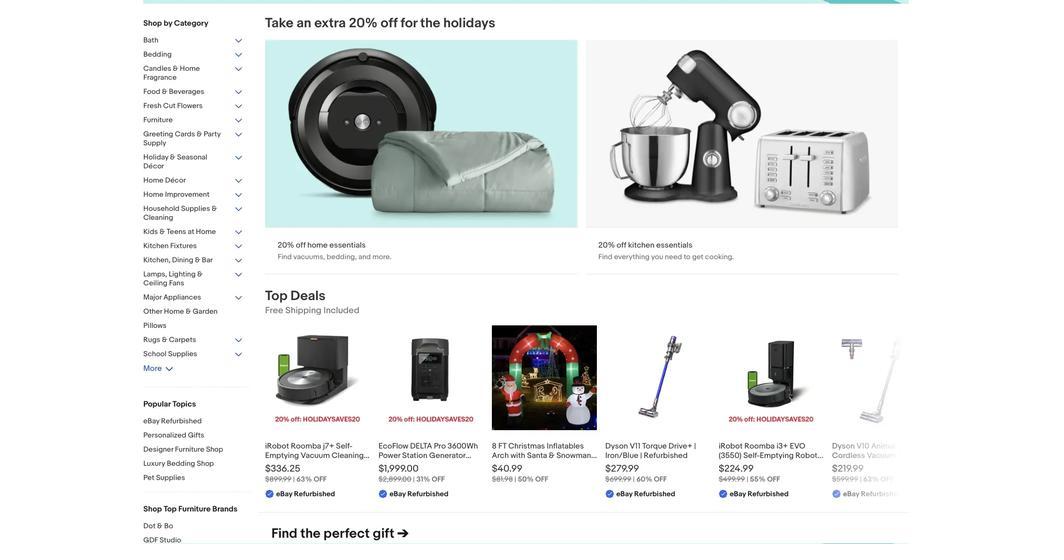 Task type: locate. For each thing, give the bounding box(es) containing it.
refurbished down $336.25 $899.99 | 63% off
[[294, 490, 335, 499]]

off inside '$219.99 $599.99 | 63% off'
[[881, 475, 894, 484]]

& down major appliances dropdown button
[[186, 307, 191, 316]]

20% for 20% off home essentials
[[278, 241, 294, 250]]

an
[[297, 15, 312, 31]]

off for $40.99
[[536, 475, 549, 484]]

torque
[[643, 442, 667, 451]]

kitchen
[[143, 242, 169, 251]]

refurbished for $1,999.00
[[408, 490, 449, 499]]

home up household
[[143, 190, 164, 199]]

| right $599.99 'text box'
[[861, 475, 862, 484]]

2 vertical spatial supplies
[[156, 474, 185, 483]]

0 vertical spatial top
[[265, 288, 288, 304]]

ebay for $279.99
[[617, 490, 633, 499]]

off inside $1,999.00 $2,899.00 | 31% off
[[432, 475, 445, 484]]

8 ft christmas inflatables arch with santa & snowman blow up outdoor decorations image
[[492, 326, 597, 431]]

5 ebay refurbished from the left
[[844, 490, 903, 499]]

the left "perfect" on the left
[[301, 526, 321, 542]]

ebay down $499.99
[[730, 490, 747, 499]]

| left "torque"
[[641, 451, 643, 461]]

kids
[[143, 228, 158, 236]]

55%
[[751, 475, 766, 484]]

& right food at the top
[[162, 87, 167, 96]]

find for 20% off home essentials
[[278, 253, 292, 262]]

ebay for $224.99
[[730, 490, 747, 499]]

essentials inside 20% off home essentials find vacuums, bedding, and more.
[[330, 241, 366, 250]]

refurbished down topics
[[161, 417, 202, 426]]

lamps, lighting & ceiling fans button
[[143, 270, 243, 289]]

$599.99 text field
[[833, 475, 859, 484]]

ebay down $2,899.00
[[390, 490, 406, 499]]

home right at
[[196, 228, 216, 236]]

0 vertical spatial the
[[421, 15, 441, 31]]

teens
[[167, 228, 186, 236]]

furniture inside ebay refurbished personalized gifts designer furniture shop luxury bedding shop pet supplies
[[175, 446, 205, 455]]

essentials up need
[[657, 241, 693, 250]]

20% up vacuums,
[[278, 241, 294, 250]]

off right $599.99
[[881, 475, 894, 484]]

fragrance
[[143, 73, 177, 82]]

carpets
[[169, 336, 196, 345]]

0 horizontal spatial 63%
[[297, 475, 312, 484]]

you
[[652, 253, 664, 262]]

essentials
[[330, 241, 366, 250], [657, 241, 693, 250]]

top up bo on the bottom left
[[164, 505, 177, 514]]

off
[[381, 15, 398, 31], [296, 241, 306, 250], [617, 241, 627, 250]]

home décor button
[[143, 176, 243, 186]]

school supplies button
[[143, 350, 243, 360]]

off right 60%
[[654, 475, 668, 484]]

3 ebay refurbished from the left
[[617, 490, 676, 499]]

ebay refurbished down $336.25 $899.99 | 63% off
[[276, 490, 335, 499]]

décor down supply
[[143, 162, 164, 171]]

kids & teens at home button
[[143, 228, 243, 238]]

ebay down $599.99 'text box'
[[844, 490, 860, 499]]

0 vertical spatial supplies
[[181, 204, 210, 213]]

off for $219.99
[[881, 475, 894, 484]]

1 off from the left
[[314, 475, 327, 484]]

irobot roomba j7+ self-emptying vacuum cleaning robot - certified refurbished! image
[[265, 326, 370, 431]]

designer
[[143, 446, 174, 455]]

20% right extra
[[349, 15, 378, 31]]

essentials up bedding, on the left top
[[330, 241, 366, 250]]

20% off kitchen essentials find everything you need to get cooking.
[[599, 241, 735, 262]]

bedding up candles
[[143, 50, 172, 59]]

& down home improvement dropdown button
[[212, 204, 217, 213]]

ebay for $1,999.00
[[390, 490, 406, 499]]

garden
[[193, 307, 218, 316]]

off down refurbished,
[[432, 475, 445, 484]]

bo
[[164, 522, 173, 531]]

kitchen
[[629, 241, 655, 250]]

$2,899.00 text field
[[379, 475, 412, 484]]

décor
[[143, 162, 164, 171], [165, 176, 186, 185]]

➔
[[398, 526, 409, 542]]

ebay refurbished link
[[143, 417, 251, 427]]

ebay refurbished down 60%
[[617, 490, 676, 499]]

1 vertical spatial top
[[164, 505, 177, 514]]

1 vertical spatial décor
[[165, 176, 186, 185]]

& left bo on the bottom left
[[157, 522, 163, 531]]

find for 20% off kitchen essentials
[[599, 253, 613, 262]]

gift
[[373, 526, 395, 542]]

off inside $224.99 $499.99 | 55% off
[[768, 475, 781, 484]]

food
[[143, 87, 160, 96]]

2 horizontal spatial 20%
[[599, 241, 615, 250]]

0 vertical spatial bedding
[[143, 50, 172, 59]]

pet
[[143, 474, 155, 483]]

63% inside $336.25 $899.99 | 63% off
[[297, 475, 312, 484]]

find inside 20% off kitchen essentials find everything you need to get cooking.
[[599, 253, 613, 262]]

refurbished for $224.99
[[748, 490, 789, 499]]

3600wh
[[448, 442, 478, 451]]

dyson
[[606, 442, 629, 451]]

& left bar on the top left of the page
[[195, 256, 200, 265]]

&
[[173, 64, 178, 73], [162, 87, 167, 96], [197, 130, 202, 139], [170, 153, 176, 162], [212, 204, 217, 213], [160, 228, 165, 236], [195, 256, 200, 265], [197, 270, 203, 279], [186, 307, 191, 316], [162, 336, 167, 345], [157, 522, 163, 531]]

refurbished down 60%
[[635, 490, 676, 499]]

furniture up the greeting
[[143, 116, 173, 125]]

63% down $219.99
[[864, 475, 880, 484]]

top inside top deals free shipping included
[[265, 288, 288, 304]]

off inside $336.25 $899.99 | 63% off
[[314, 475, 327, 484]]

$1,999.00
[[379, 464, 419, 475]]

supplies down 'carpets'
[[168, 350, 197, 359]]

more button
[[143, 364, 174, 374]]

dyson v11 torque drive+ | iron/blue | refurbished image
[[606, 326, 711, 431]]

bedding
[[143, 50, 172, 59], [167, 460, 195, 469]]

bedding down designer furniture shop link
[[167, 460, 195, 469]]

6 off from the left
[[881, 475, 894, 484]]

off for $1,999.00
[[432, 475, 445, 484]]

0 horizontal spatial 20%
[[278, 241, 294, 250]]

refurbished for $336.25
[[294, 490, 335, 499]]

$899.99
[[265, 475, 292, 484]]

find
[[278, 253, 292, 262], [599, 253, 613, 262], [272, 526, 298, 542]]

3 off from the left
[[536, 475, 549, 484]]

school
[[143, 350, 167, 359]]

included
[[324, 306, 360, 317]]

1 vertical spatial bedding
[[167, 460, 195, 469]]

$224.99
[[719, 464, 754, 475]]

1 vertical spatial furniture
[[175, 446, 205, 455]]

essentials inside 20% off kitchen essentials find everything you need to get cooking.
[[657, 241, 693, 250]]

& right kids on the left
[[160, 228, 165, 236]]

0 vertical spatial furniture
[[143, 116, 173, 125]]

refurbished
[[161, 417, 202, 426], [644, 451, 688, 461], [294, 490, 335, 499], [408, 490, 449, 499], [635, 490, 676, 499], [748, 490, 789, 499], [862, 490, 903, 499]]

household
[[143, 204, 180, 213]]

more
[[143, 364, 162, 374]]

party
[[204, 130, 221, 139]]

ebay refurbished for $224.99
[[730, 490, 789, 499]]

1 horizontal spatial 63%
[[864, 475, 880, 484]]

cards
[[175, 130, 195, 139]]

ebay refurbished down '$219.99 $599.99 | 63% off' at the bottom of the page
[[844, 490, 903, 499]]

furniture up dot & bo link
[[179, 505, 211, 514]]

$40.99 $81.98 | 50% off
[[492, 464, 549, 484]]

furniture down personalized gifts link
[[175, 446, 205, 455]]

| left 55%
[[747, 475, 749, 484]]

& inside dot & bo link
[[157, 522, 163, 531]]

shop up dot
[[143, 505, 162, 514]]

off inside 20% off home essentials find vacuums, bedding, and more.
[[296, 241, 306, 250]]

2 essentials from the left
[[657, 241, 693, 250]]

50%
[[518, 475, 534, 484]]

1 horizontal spatial décor
[[165, 176, 186, 185]]

shop top furniture brands
[[143, 505, 238, 514]]

off up everything
[[617, 241, 627, 250]]

off right 55%
[[768, 475, 781, 484]]

off inside 20% off kitchen essentials find everything you need to get cooking.
[[617, 241, 627, 250]]

1 63% from the left
[[297, 475, 312, 484]]

1 horizontal spatial top
[[265, 288, 288, 304]]

1 ebay refurbished from the left
[[276, 490, 335, 499]]

off for $224.99
[[768, 475, 781, 484]]

pet supplies link
[[143, 474, 251, 484]]

off inside $40.99 $81.98 | 50% off
[[536, 475, 549, 484]]

$219.99
[[833, 464, 865, 475]]

seasonal
[[177, 153, 207, 162]]

1 horizontal spatial the
[[421, 15, 441, 31]]

ebay refurbished down 55%
[[730, 490, 789, 499]]

63% for $219.99
[[864, 475, 880, 484]]

bath bedding candles & home fragrance food & beverages fresh cut flowers furniture greeting cards & party supply holiday & seasonal décor home décor home improvement household supplies & cleaning kids & teens at home kitchen fixtures kitchen, dining & bar lamps, lighting & ceiling fans major appliances other home & garden pillows rugs & carpets school supplies more
[[143, 36, 221, 374]]

pillows
[[143, 322, 167, 331]]

0 horizontal spatial the
[[301, 526, 321, 542]]

4 ebay refurbished from the left
[[730, 490, 789, 499]]

supplies down luxury
[[156, 474, 185, 483]]

take
[[265, 15, 294, 31]]

ebay down popular
[[143, 417, 160, 426]]

refurbished right v11
[[644, 451, 688, 461]]

ebay refurbished down 31%
[[390, 490, 449, 499]]

refurbished down 55%
[[748, 490, 789, 499]]

fresh
[[143, 101, 162, 110]]

off right $899.99 text field
[[314, 475, 327, 484]]

home
[[308, 241, 328, 250]]

ebay refurbished for $219.99
[[844, 490, 903, 499]]

main content
[[259, 15, 938, 545]]

ebay down the $899.99
[[276, 490, 293, 499]]

| left 50%
[[515, 475, 517, 484]]

refurbished down '$219.99 $599.99 | 63% off' at the bottom of the page
[[862, 490, 903, 499]]

0 vertical spatial décor
[[143, 162, 164, 171]]

refurbished down 31%
[[408, 490, 449, 499]]

essentials for 20% off kitchen essentials
[[657, 241, 693, 250]]

| left 31%
[[413, 475, 415, 484]]

20% inside 20% off kitchen essentials find everything you need to get cooking.
[[599, 241, 615, 250]]

2 horizontal spatial off
[[617, 241, 627, 250]]

$499.99 text field
[[719, 475, 746, 484]]

off up vacuums,
[[296, 241, 306, 250]]

the right for
[[421, 15, 441, 31]]

main content containing take an extra 20% off for the holidays
[[259, 15, 938, 545]]

home
[[180, 64, 200, 73], [143, 176, 164, 185], [143, 190, 164, 199], [196, 228, 216, 236], [164, 307, 184, 316]]

ebay down $699.99
[[617, 490, 633, 499]]

|
[[695, 442, 697, 451], [641, 451, 643, 461], [293, 475, 295, 484], [413, 475, 415, 484], [515, 475, 517, 484], [634, 475, 635, 484], [747, 475, 749, 484], [861, 475, 862, 484]]

63%
[[297, 475, 312, 484], [864, 475, 880, 484]]

1 horizontal spatial essentials
[[657, 241, 693, 250]]

60%
[[637, 475, 653, 484]]

20% inside 20% off home essentials find vacuums, bedding, and more.
[[278, 241, 294, 250]]

0 horizontal spatial essentials
[[330, 241, 366, 250]]

major appliances button
[[143, 293, 243, 303]]

décor up improvement
[[165, 176, 186, 185]]

4 off from the left
[[654, 475, 668, 484]]

luxury bedding shop link
[[143, 460, 251, 470]]

off left for
[[381, 15, 398, 31]]

$899.99 text field
[[265, 475, 292, 484]]

63% down $336.25
[[297, 475, 312, 484]]

2 ebay refurbished from the left
[[390, 490, 449, 499]]

0 horizontal spatial off
[[296, 241, 306, 250]]

1 essentials from the left
[[330, 241, 366, 250]]

None text field
[[265, 40, 578, 274], [586, 40, 899, 274], [265, 40, 578, 274], [586, 40, 899, 274]]

2 63% from the left
[[864, 475, 880, 484]]

candles
[[143, 64, 171, 73]]

63% inside '$219.99 $599.99 | 63% off'
[[864, 475, 880, 484]]

bedding button
[[143, 50, 243, 60]]

top up free on the bottom left of page
[[265, 288, 288, 304]]

5 off from the left
[[768, 475, 781, 484]]

rugs & carpets button
[[143, 336, 243, 346]]

off right 50%
[[536, 475, 549, 484]]

2 off from the left
[[432, 475, 445, 484]]

find inside 20% off home essentials find vacuums, bedding, and more.
[[278, 253, 292, 262]]

| inside $1,999.00 $2,899.00 | 31% off
[[413, 475, 415, 484]]

| down $336.25
[[293, 475, 295, 484]]

supplies down home improvement dropdown button
[[181, 204, 210, 213]]

$224.99 $499.99 | 55% off
[[719, 464, 781, 484]]

20% up everything
[[599, 241, 615, 250]]

$2,899.00
[[379, 475, 412, 484]]

refurbished inside ebay refurbished personalized gifts designer furniture shop luxury bedding shop pet supplies
[[161, 417, 202, 426]]

off for 20% off home essentials
[[296, 241, 306, 250]]

furniture
[[143, 116, 173, 125], [175, 446, 205, 455], [179, 505, 211, 514]]

& left party
[[197, 130, 202, 139]]

ebay inside ebay refurbished personalized gifts designer furniture shop luxury bedding shop pet supplies
[[143, 417, 160, 426]]

shop
[[143, 18, 162, 28], [206, 446, 223, 455], [197, 460, 214, 469], [143, 505, 162, 514]]



Task type: vqa. For each thing, say whether or not it's contained in the screenshot.
The $599.99
yes



Task type: describe. For each thing, give the bounding box(es) containing it.
ebay refurbished for $279.99
[[617, 490, 676, 499]]

31%
[[417, 475, 430, 484]]

generator
[[430, 451, 466, 461]]

lfp
[[461, 461, 473, 470]]

gifts
[[188, 431, 204, 440]]

bedding inside ebay refurbished personalized gifts designer furniture shop luxury bedding shop pet supplies
[[167, 460, 195, 469]]

cooking.
[[706, 253, 735, 262]]

2 vertical spatial furniture
[[179, 505, 211, 514]]

| inside $336.25 $899.99 | 63% off
[[293, 475, 295, 484]]

furniture button
[[143, 116, 243, 126]]

other home & garden link
[[143, 307, 243, 317]]

furniture inside bath bedding candles & home fragrance food & beverages fresh cut flowers furniture greeting cards & party supply holiday & seasonal décor home décor home improvement household supplies & cleaning kids & teens at home kitchen fixtures kitchen, dining & bar lamps, lighting & ceiling fans major appliances other home & garden pillows rugs & carpets school supplies more
[[143, 116, 173, 125]]

household supplies & cleaning button
[[143, 204, 243, 223]]

supplies inside ebay refurbished personalized gifts designer furniture shop luxury bedding shop pet supplies
[[156, 474, 185, 483]]

dining
[[172, 256, 193, 265]]

& right candles
[[173, 64, 178, 73]]

refurbished for $279.99
[[635, 490, 676, 499]]

bedding inside bath bedding candles & home fragrance food & beverages fresh cut flowers furniture greeting cards & party supply holiday & seasonal décor home décor home improvement household supplies & cleaning kids & teens at home kitchen fixtures kitchen, dining & bar lamps, lighting & ceiling fans major appliances other home & garden pillows rugs & carpets school supplies more
[[143, 50, 172, 59]]

flowers
[[177, 101, 203, 110]]

cut
[[163, 101, 176, 110]]

pro
[[434, 442, 446, 451]]

63% for $336.25
[[297, 475, 312, 484]]

brands
[[213, 505, 238, 514]]

| right drive+
[[695, 442, 697, 451]]

1 horizontal spatial off
[[381, 15, 398, 31]]

fixtures
[[170, 242, 197, 251]]

1 vertical spatial the
[[301, 526, 321, 542]]

off inside dyson v11 torque drive+ | iron/blue | refurbished $279.99 $699.99 | 60% off
[[654, 475, 668, 484]]

bath
[[143, 36, 158, 45]]

home down appliances
[[164, 307, 184, 316]]

1 horizontal spatial 20%
[[349, 15, 378, 31]]

other
[[143, 307, 162, 316]]

designer furniture shop link
[[143, 446, 251, 456]]

0 horizontal spatial top
[[164, 505, 177, 514]]

certified
[[379, 461, 411, 470]]

| inside $224.99 $499.99 | 55% off
[[747, 475, 749, 484]]

ebay for $219.99
[[844, 490, 860, 499]]

ceiling
[[143, 279, 168, 288]]

bedding,
[[327, 253, 357, 262]]

delta
[[411, 442, 433, 451]]

kitchen,
[[143, 256, 171, 265]]

perfect
[[324, 526, 370, 542]]

find the perfect gift ➔
[[272, 526, 409, 542]]

fans
[[169, 279, 184, 288]]

$279.99
[[606, 464, 640, 475]]

off for $336.25
[[314, 475, 327, 484]]

more.
[[373, 253, 392, 262]]

bath button
[[143, 36, 243, 46]]

holiday
[[143, 153, 169, 162]]

rugs
[[143, 336, 160, 345]]

shop down personalized gifts link
[[206, 446, 223, 455]]

cleaning
[[143, 213, 173, 222]]

| inside $40.99 $81.98 | 50% off
[[515, 475, 517, 484]]

improvement
[[165, 190, 210, 199]]

& right rugs
[[162, 336, 167, 345]]

refurbished inside dyson v11 torque drive+ | iron/blue | refurbished $279.99 $699.99 | 60% off
[[644, 451, 688, 461]]

$336.25 $899.99 | 63% off
[[265, 464, 327, 484]]

ebay refurbished personalized gifts designer furniture shop luxury bedding shop pet supplies
[[143, 417, 223, 483]]

20% for 20% off kitchen essentials
[[599, 241, 615, 250]]

ebay refurbished for $1,999.00
[[390, 490, 449, 499]]

shop down designer furniture shop link
[[197, 460, 214, 469]]

beverages
[[169, 87, 204, 96]]

bar
[[202, 256, 213, 265]]

irobot roomba i3+ evo (3550) self-emptying robot vacuum - certified refurbished! image
[[719, 326, 824, 431]]

dyson v10 animal + cordless vacuum cleaner | purple | certified refurbished image
[[833, 326, 938, 431]]

top deals free shipping included
[[265, 288, 360, 317]]

shop by category
[[143, 18, 209, 28]]

$699.99 text field
[[606, 475, 632, 484]]

personalized gifts link
[[143, 431, 251, 441]]

& right holiday
[[170, 153, 176, 162]]

personalized
[[143, 431, 186, 440]]

dot
[[143, 522, 156, 531]]

off for 20% off kitchen essentials
[[617, 241, 627, 250]]

1 vertical spatial supplies
[[168, 350, 197, 359]]

kitchen, dining & bar button
[[143, 256, 243, 266]]

$1,999.00 $2,899.00 | 31% off
[[379, 464, 445, 484]]

ebay for $336.25
[[276, 490, 293, 499]]

& down kitchen, dining & bar dropdown button
[[197, 270, 203, 279]]

ecoflow delta pro 3600wh power station generator certified refurbished, lfp image
[[379, 326, 484, 431]]

dot & bo
[[143, 522, 173, 531]]

fresh cut flowers button
[[143, 101, 243, 111]]

| inside '$219.99 $599.99 | 63% off'
[[861, 475, 862, 484]]

for
[[401, 15, 418, 31]]

| left 60%
[[634, 475, 635, 484]]

supply
[[143, 139, 166, 148]]

luxury
[[143, 460, 165, 469]]

ecoflow delta pro 3600wh power station generator certified refurbished, lfp
[[379, 442, 478, 470]]

major
[[143, 293, 162, 302]]

20% off home essentials find vacuums, bedding, and more.
[[278, 241, 392, 262]]

vacuums,
[[294, 253, 325, 262]]

ecoflow
[[379, 442, 409, 451]]

$699.99
[[606, 475, 632, 484]]

shop left by
[[143, 18, 162, 28]]

$81.98 text field
[[492, 475, 513, 484]]

drive+
[[669, 442, 693, 451]]

refurbished for $219.99
[[862, 490, 903, 499]]

free
[[265, 306, 284, 317]]

ebay refurbished for $336.25
[[276, 490, 335, 499]]

home down holiday
[[143, 176, 164, 185]]

by
[[164, 18, 172, 28]]

and
[[359, 253, 371, 262]]

v11
[[630, 442, 641, 451]]

need
[[666, 253, 683, 262]]

deals
[[291, 288, 326, 304]]

refurbished,
[[413, 461, 459, 470]]

$599.99
[[833, 475, 859, 484]]

shipping
[[286, 306, 322, 317]]

holidays
[[444, 15, 496, 31]]

lighting
[[169, 270, 196, 279]]

kitchen fixtures button
[[143, 242, 243, 252]]

popular
[[143, 400, 171, 409]]

pillows link
[[143, 322, 243, 332]]

greeting
[[143, 130, 173, 139]]

essentials for 20% off home essentials
[[330, 241, 366, 250]]

home down bedding dropdown button
[[180, 64, 200, 73]]

$336.25
[[265, 464, 301, 475]]

0 horizontal spatial décor
[[143, 162, 164, 171]]

station
[[403, 451, 428, 461]]



